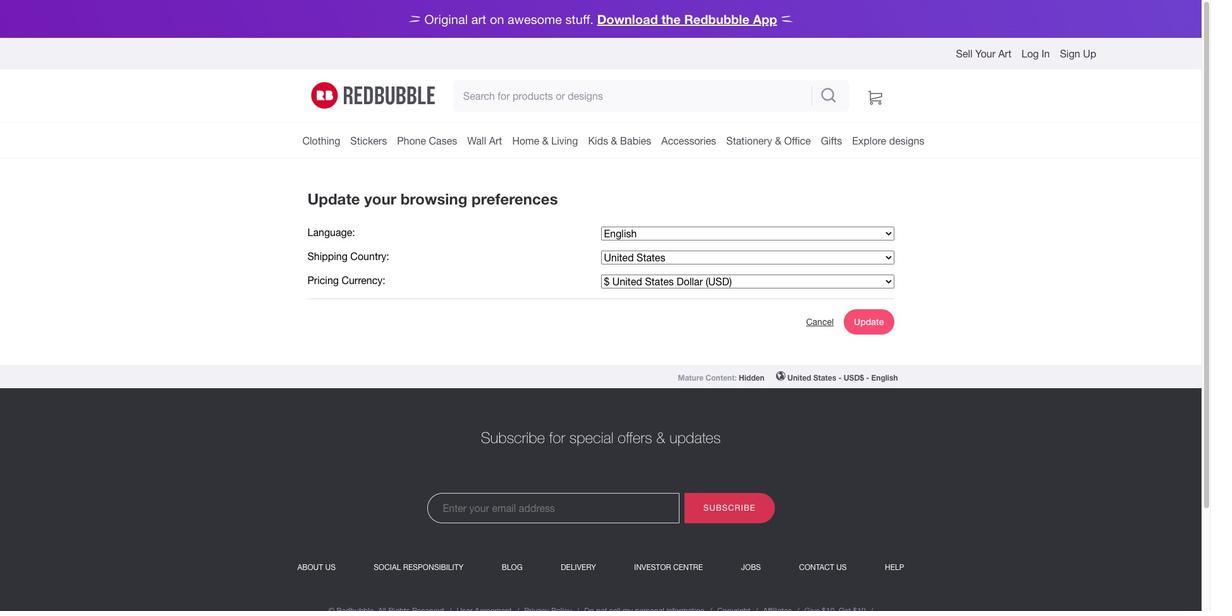 Task type: describe. For each thing, give the bounding box(es) containing it.
contact
[[799, 564, 834, 572]]

centre
[[673, 564, 703, 572]]

subscribe for subscribe for special offers & updates
[[481, 430, 545, 447]]

update for update
[[854, 317, 884, 327]]

explore
[[852, 135, 886, 147]]

download
[[597, 11, 658, 26]]

language:
[[308, 227, 355, 238]]

pricing currency:
[[308, 275, 385, 286]]

investor centre
[[634, 564, 703, 572]]

kids
[[588, 135, 608, 147]]

united states - usd$ - english
[[788, 373, 898, 383]]

cases
[[429, 135, 457, 147]]

for
[[549, 430, 565, 447]]

jobs
[[741, 564, 761, 572]]

shipping country:
[[308, 251, 389, 262]]

accessories link
[[656, 123, 721, 159]]

currency:
[[342, 275, 385, 286]]

social
[[374, 564, 401, 572]]

shipping
[[308, 251, 348, 262]]

original art on awesome stuff. download the redbubble app
[[425, 11, 777, 26]]

stationery
[[726, 135, 772, 147]]

kids & babies
[[588, 135, 651, 147]]

1 - from the left
[[839, 373, 842, 383]]

log
[[1022, 48, 1039, 59]]

the
[[662, 11, 681, 26]]

about us
[[297, 564, 336, 572]]

about us link
[[297, 564, 336, 573]]

stickers
[[350, 135, 387, 147]]

subscribe button
[[685, 493, 775, 524]]

phone
[[397, 135, 426, 147]]

clothing link
[[297, 123, 345, 159]]

download the redbubble app link
[[597, 11, 777, 26]]

home
[[512, 135, 539, 147]]

r b
[[311, 76, 435, 110]]

art inside wall art link
[[489, 135, 502, 147]]

in
[[1042, 48, 1050, 59]]

country:
[[350, 251, 389, 262]]

& for living
[[542, 135, 549, 147]]

your
[[975, 48, 996, 59]]

explore designs link
[[847, 123, 930, 159]]

responsibility
[[403, 564, 464, 572]]

2 - from the left
[[866, 373, 869, 383]]

sell your art
[[956, 48, 1012, 59]]

designs
[[889, 135, 924, 147]]

delivery
[[561, 564, 596, 572]]

usd$
[[844, 373, 864, 383]]

social responsibility
[[374, 564, 464, 572]]

art inside sell your art link
[[998, 48, 1012, 59]]

explore designs
[[852, 135, 924, 147]]

jobs link
[[741, 564, 761, 573]]

office
[[784, 135, 811, 147]]

on
[[490, 12, 504, 26]]

stationery & office link
[[721, 123, 816, 159]]

united states - usd$ - english link
[[776, 373, 898, 383]]

preferences
[[472, 190, 558, 208]]

awesome
[[508, 12, 562, 26]]

app
[[753, 11, 777, 26]]

us for contact us
[[836, 564, 847, 572]]

living
[[551, 135, 578, 147]]

united
[[788, 373, 811, 383]]

& for babies
[[611, 135, 617, 147]]

art
[[471, 12, 486, 26]]

english
[[871, 373, 898, 383]]

sign up
[[1060, 48, 1096, 59]]

Search search field
[[453, 80, 809, 112]]

social responsibility link
[[374, 564, 464, 573]]

states
[[813, 373, 836, 383]]

up
[[1083, 48, 1096, 59]]

about
[[297, 564, 323, 572]]

subscribe for subscribe
[[704, 504, 756, 513]]



Task type: vqa. For each thing, say whether or not it's contained in the screenshot.
THE HOME & LIVING in Home & Living button
no



Task type: locate. For each thing, give the bounding box(es) containing it.
help
[[885, 564, 904, 572]]

mature content:
[[678, 373, 739, 383]]

delivery link
[[561, 564, 596, 573]]

stationery & office
[[726, 135, 811, 147]]

update your browsing preferences
[[308, 190, 558, 208]]

update inside button
[[854, 317, 884, 327]]

wall
[[467, 135, 486, 147]]

blog link
[[502, 564, 523, 573]]

1 vertical spatial art
[[489, 135, 502, 147]]

content:
[[706, 373, 737, 383]]

sign
[[1060, 48, 1080, 59]]

original
[[425, 12, 468, 26]]

investor
[[634, 564, 671, 572]]

home & living link
[[507, 123, 583, 159]]

1 vertical spatial update
[[854, 317, 884, 327]]

clothing
[[302, 135, 340, 147]]

update right cancel
[[854, 317, 884, 327]]

mature
[[678, 373, 704, 383]]

us right contact
[[836, 564, 847, 572]]

1 vertical spatial subscribe
[[704, 504, 756, 513]]

update up the language:
[[308, 190, 360, 208]]

0 horizontal spatial art
[[489, 135, 502, 147]]

stickers link
[[345, 123, 392, 159]]

& right kids at the top of page
[[611, 135, 617, 147]]

sign up link
[[1060, 48, 1096, 60]]

gifts
[[821, 135, 842, 147]]

2 us from the left
[[836, 564, 847, 572]]

None search field
[[453, 80, 849, 112]]

1 horizontal spatial art
[[998, 48, 1012, 59]]

0 vertical spatial art
[[998, 48, 1012, 59]]

& left living
[[542, 135, 549, 147]]

wall art
[[467, 135, 502, 147]]

0 vertical spatial subscribe
[[481, 430, 545, 447]]

help link
[[885, 564, 904, 573]]

& inside 'link'
[[775, 135, 782, 147]]

sell your art link
[[956, 48, 1012, 60]]

&
[[542, 135, 549, 147], [611, 135, 617, 147], [775, 135, 782, 147], [656, 430, 665, 447]]

pricing
[[308, 275, 339, 286]]

art right "wall"
[[489, 135, 502, 147]]

us
[[325, 564, 336, 572], [836, 564, 847, 572]]

sell
[[956, 48, 973, 59]]

kids & babies link
[[583, 123, 656, 159]]

& right offers
[[656, 430, 665, 447]]

Enter your email address email field
[[427, 493, 679, 524]]

1 horizontal spatial us
[[836, 564, 847, 572]]

babies
[[620, 135, 651, 147]]

subscribe
[[481, 430, 545, 447], [704, 504, 756, 513]]

1 horizontal spatial -
[[866, 373, 869, 383]]

cart image
[[868, 87, 882, 105]]

& left office
[[775, 135, 782, 147]]

0 horizontal spatial -
[[839, 373, 842, 383]]

stuff.
[[566, 12, 594, 26]]

your
[[364, 190, 396, 208]]

-
[[839, 373, 842, 383], [866, 373, 869, 383]]

& for office
[[775, 135, 782, 147]]

0 vertical spatial update
[[308, 190, 360, 208]]

update button
[[844, 310, 894, 335]]

1 horizontal spatial subscribe
[[704, 504, 756, 513]]

us right about
[[325, 564, 336, 572]]

0 horizontal spatial subscribe
[[481, 430, 545, 447]]

redbubble
[[684, 11, 750, 26]]

log in
[[1022, 48, 1050, 59]]

us for about us
[[325, 564, 336, 572]]

update for update your browsing preferences
[[308, 190, 360, 208]]

updates
[[670, 430, 721, 447]]

b
[[344, 80, 435, 107]]

phone cases link
[[392, 123, 462, 159]]

cancel link
[[806, 317, 834, 327]]

1 horizontal spatial update
[[854, 317, 884, 327]]

browsing
[[401, 190, 467, 208]]

subscribe inside button
[[704, 504, 756, 513]]

0 horizontal spatial update
[[308, 190, 360, 208]]

- left usd$
[[839, 373, 842, 383]]

home & living
[[512, 135, 578, 147]]

art right your
[[998, 48, 1012, 59]]

menu bar
[[297, 123, 930, 159]]

- right usd$
[[866, 373, 869, 383]]

cancel
[[806, 317, 834, 327]]

contact us
[[799, 564, 847, 572]]

r
[[311, 76, 338, 110]]

wall art link
[[462, 123, 507, 159]]

phone cases
[[397, 135, 457, 147]]

blog
[[502, 564, 523, 572]]

update
[[308, 190, 360, 208], [854, 317, 884, 327]]

special
[[569, 430, 614, 447]]

log in link
[[1022, 48, 1050, 60]]

art
[[998, 48, 1012, 59], [489, 135, 502, 147]]

offers
[[618, 430, 652, 447]]

menu bar containing clothing
[[297, 123, 930, 159]]

accessories
[[661, 135, 716, 147]]

1 us from the left
[[325, 564, 336, 572]]

investor centre link
[[634, 564, 703, 573]]

gifts link
[[816, 123, 847, 159]]

contact us link
[[799, 564, 847, 573]]

0 horizontal spatial us
[[325, 564, 336, 572]]

subscribe for special offers & updates
[[481, 430, 721, 447]]

None submit
[[739, 374, 765, 383]]



